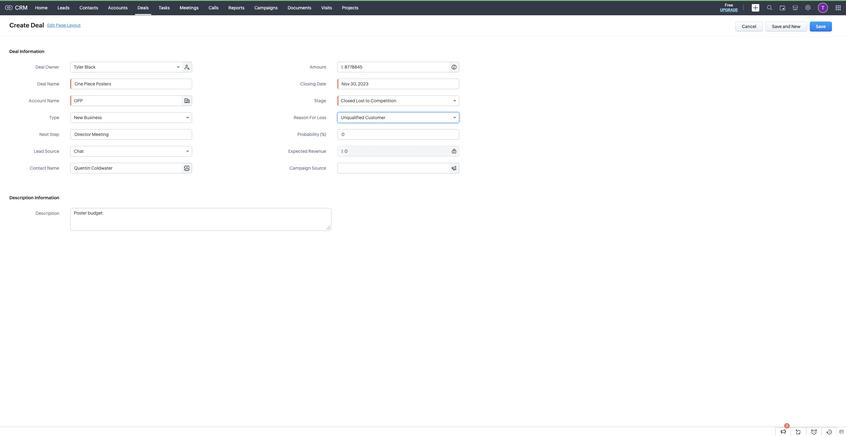 Task type: vqa. For each thing, say whether or not it's contained in the screenshot.
the bottommost Information
yes



Task type: locate. For each thing, give the bounding box(es) containing it.
black
[[85, 65, 96, 70]]

projects
[[342, 5, 359, 10]]

Tyler Black field
[[71, 62, 183, 72]]

create
[[9, 22, 29, 29]]

crm
[[15, 4, 28, 11]]

closed
[[341, 98, 355, 103]]

None field
[[71, 96, 192, 106], [71, 163, 192, 173], [338, 163, 459, 173], [71, 96, 192, 106], [71, 163, 192, 173], [338, 163, 459, 173]]

1 vertical spatial new
[[74, 115, 83, 120]]

search image
[[767, 5, 773, 10]]

unqualified customer
[[341, 115, 386, 120]]

source
[[45, 149, 59, 154], [312, 166, 326, 171]]

edit
[[47, 23, 55, 28]]

new left business
[[74, 115, 83, 120]]

0 vertical spatial $
[[341, 65, 344, 70]]

1 horizontal spatial save
[[816, 24, 826, 29]]

name right the account
[[47, 98, 59, 103]]

information up deal owner
[[20, 49, 44, 54]]

next step
[[39, 132, 59, 137]]

meetings link
[[175, 0, 204, 15]]

None text field
[[70, 79, 192, 89], [345, 147, 459, 157], [71, 163, 192, 173], [70, 79, 192, 89], [345, 147, 459, 157], [71, 163, 192, 173]]

page
[[56, 23, 66, 28]]

new inside 'button'
[[792, 24, 801, 29]]

source down revenue
[[312, 166, 326, 171]]

name down owner at the top left of page
[[47, 82, 59, 87]]

$ right amount
[[341, 65, 344, 70]]

visits
[[321, 5, 332, 10]]

meetings
[[180, 5, 199, 10]]

contacts link
[[75, 0, 103, 15]]

None text field
[[345, 62, 459, 72], [71, 96, 192, 106], [70, 129, 192, 140], [338, 129, 459, 140], [338, 163, 459, 173], [71, 209, 331, 231], [345, 62, 459, 72], [71, 96, 192, 106], [70, 129, 192, 140], [338, 129, 459, 140], [338, 163, 459, 173], [71, 209, 331, 231]]

deal information
[[9, 49, 44, 54]]

1 vertical spatial source
[[312, 166, 326, 171]]

(%)
[[320, 132, 326, 137]]

deal up account name
[[37, 82, 46, 87]]

campaigns link
[[249, 0, 283, 15]]

2 vertical spatial name
[[47, 166, 59, 171]]

save inside 'button'
[[772, 24, 782, 29]]

free upgrade
[[720, 3, 738, 12]]

save inside button
[[816, 24, 826, 29]]

home link
[[30, 0, 53, 15]]

save down profile element
[[816, 24, 826, 29]]

0 horizontal spatial save
[[772, 24, 782, 29]]

1 vertical spatial $
[[341, 149, 344, 154]]

1 name from the top
[[47, 82, 59, 87]]

Closed Lost to Competition field
[[338, 96, 459, 106]]

for
[[310, 115, 316, 120]]

source right lead
[[45, 149, 59, 154]]

campaign
[[290, 166, 311, 171]]

1 save from the left
[[772, 24, 782, 29]]

New Business field
[[70, 113, 192, 123]]

2 $ from the top
[[341, 149, 344, 154]]

0 horizontal spatial new
[[74, 115, 83, 120]]

new right and
[[792, 24, 801, 29]]

chat
[[74, 149, 84, 154]]

1 $ from the top
[[341, 65, 344, 70]]

loss
[[317, 115, 326, 120]]

save
[[772, 24, 782, 29], [816, 24, 826, 29]]

account name
[[29, 98, 59, 103]]

expected revenue
[[288, 149, 326, 154]]

profile image
[[818, 3, 828, 13]]

home
[[35, 5, 48, 10]]

visits link
[[316, 0, 337, 15]]

reports link
[[224, 0, 249, 15]]

reports
[[229, 5, 244, 10]]

$
[[341, 65, 344, 70], [341, 149, 344, 154]]

1 horizontal spatial source
[[312, 166, 326, 171]]

closed lost to competition
[[341, 98, 396, 103]]

name
[[47, 82, 59, 87], [47, 98, 59, 103], [47, 166, 59, 171]]

0 vertical spatial name
[[47, 82, 59, 87]]

1 vertical spatial name
[[47, 98, 59, 103]]

save for save
[[816, 24, 826, 29]]

documents
[[288, 5, 311, 10]]

information for description information
[[35, 196, 59, 201]]

0 vertical spatial source
[[45, 149, 59, 154]]

1 vertical spatial information
[[35, 196, 59, 201]]

information
[[20, 49, 44, 54], [35, 196, 59, 201]]

revenue
[[309, 149, 326, 154]]

probability
[[298, 132, 319, 137]]

save left and
[[772, 24, 782, 29]]

tyler black
[[74, 65, 96, 70]]

description
[[9, 196, 34, 201], [36, 211, 59, 216]]

0 horizontal spatial description
[[9, 196, 34, 201]]

description for description
[[36, 211, 59, 216]]

layout
[[67, 23, 81, 28]]

information down contact name
[[35, 196, 59, 201]]

tasks
[[159, 5, 170, 10]]

1 vertical spatial description
[[36, 211, 59, 216]]

1 horizontal spatial description
[[36, 211, 59, 216]]

3 name from the top
[[47, 166, 59, 171]]

2
[[786, 425, 788, 428]]

deal
[[31, 22, 44, 29], [9, 49, 19, 54], [35, 65, 45, 70], [37, 82, 46, 87]]

deal left owner at the top left of page
[[35, 65, 45, 70]]

deals link
[[133, 0, 154, 15]]

account
[[29, 98, 46, 103]]

free
[[725, 3, 733, 8]]

$ right revenue
[[341, 149, 344, 154]]

create menu image
[[752, 4, 760, 11]]

new
[[792, 24, 801, 29], [74, 115, 83, 120]]

0 vertical spatial information
[[20, 49, 44, 54]]

deal for deal information
[[9, 49, 19, 54]]

0 horizontal spatial source
[[45, 149, 59, 154]]

new business
[[74, 115, 102, 120]]

0 vertical spatial description
[[9, 196, 34, 201]]

0 vertical spatial new
[[792, 24, 801, 29]]

customer
[[365, 115, 386, 120]]

deal down the create
[[9, 49, 19, 54]]

2 name from the top
[[47, 98, 59, 103]]

2 save from the left
[[816, 24, 826, 29]]

deal left edit
[[31, 22, 44, 29]]

search element
[[764, 0, 776, 15]]

accounts link
[[103, 0, 133, 15]]

contact name
[[30, 166, 59, 171]]

campaigns
[[254, 5, 278, 10]]

name right the contact
[[47, 166, 59, 171]]

Unqualified Customer field
[[338, 113, 459, 123]]

1 horizontal spatial new
[[792, 24, 801, 29]]

information for deal information
[[20, 49, 44, 54]]



Task type: describe. For each thing, give the bounding box(es) containing it.
next
[[39, 132, 49, 137]]

name for contact name
[[47, 166, 59, 171]]

competition
[[371, 98, 396, 103]]

type
[[49, 115, 59, 120]]

deal for deal owner
[[35, 65, 45, 70]]

accounts
[[108, 5, 128, 10]]

contacts
[[80, 5, 98, 10]]

lost
[[356, 98, 365, 103]]

name for deal name
[[47, 82, 59, 87]]

description for description information
[[9, 196, 34, 201]]

tasks link
[[154, 0, 175, 15]]

closing
[[300, 82, 316, 87]]

documents link
[[283, 0, 316, 15]]

cancel
[[742, 24, 757, 29]]

Chat field
[[70, 146, 192, 157]]

profile element
[[814, 0, 832, 15]]

lead
[[34, 149, 44, 154]]

calls
[[209, 5, 219, 10]]

step
[[50, 132, 59, 137]]

name for account name
[[47, 98, 59, 103]]

deal for deal name
[[37, 82, 46, 87]]

description information
[[9, 196, 59, 201]]

deal name
[[37, 82, 59, 87]]

source for campaign source
[[312, 166, 326, 171]]

lead source
[[34, 149, 59, 154]]

deals
[[138, 5, 149, 10]]

upgrade
[[720, 8, 738, 12]]

to
[[366, 98, 370, 103]]

date
[[317, 82, 326, 87]]

tyler
[[74, 65, 84, 70]]

crm link
[[5, 4, 28, 11]]

save button
[[810, 22, 832, 32]]

projects link
[[337, 0, 364, 15]]

$ for amount
[[341, 65, 344, 70]]

closing date
[[300, 82, 326, 87]]

deal owner
[[35, 65, 59, 70]]

save and new
[[772, 24, 801, 29]]

source for lead source
[[45, 149, 59, 154]]

create deal edit page layout
[[9, 22, 81, 29]]

MMM D, YYYY text field
[[338, 79, 459, 89]]

stage
[[314, 98, 326, 103]]

create menu element
[[748, 0, 764, 15]]

leads
[[58, 5, 70, 10]]

leads link
[[53, 0, 75, 15]]

calls link
[[204, 0, 224, 15]]

save and new button
[[766, 22, 807, 32]]

cancel button
[[736, 22, 763, 32]]

campaign source
[[290, 166, 326, 171]]

new inside field
[[74, 115, 83, 120]]

edit page layout link
[[47, 23, 81, 28]]

reason
[[294, 115, 309, 120]]

probability (%)
[[298, 132, 326, 137]]

reason for loss
[[294, 115, 326, 120]]

save for save and new
[[772, 24, 782, 29]]

and
[[783, 24, 791, 29]]

business
[[84, 115, 102, 120]]

unqualified
[[341, 115, 364, 120]]

amount
[[310, 65, 326, 70]]

calendar image
[[780, 5, 785, 10]]

owner
[[45, 65, 59, 70]]

contact
[[30, 166, 46, 171]]

$ for expected revenue
[[341, 149, 344, 154]]

expected
[[288, 149, 308, 154]]



